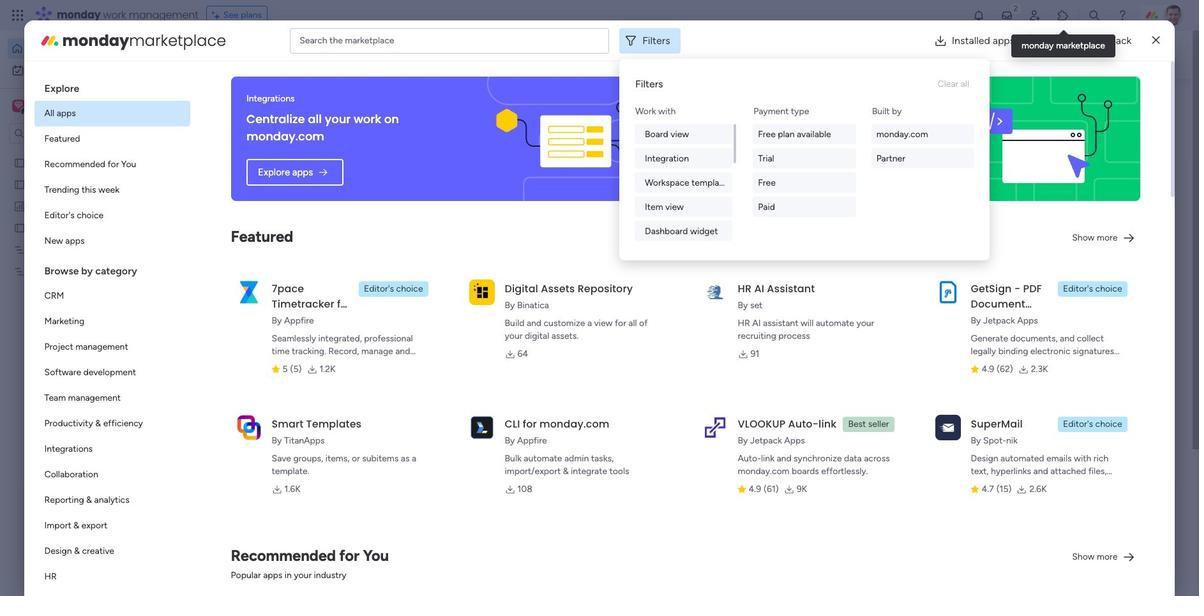 Task type: vqa. For each thing, say whether or not it's contained in the screenshot.
BY BOJA CONSULTING AB
no



Task type: describe. For each thing, give the bounding box(es) containing it.
workspace selection element
[[12, 98, 107, 115]]

invite members image
[[1029, 9, 1042, 22]]

workspace image
[[12, 99, 25, 113]]

dapulse x slim image
[[1153, 33, 1160, 48]]

getting started element
[[951, 466, 1142, 517]]

select product image
[[11, 9, 24, 22]]

2 banner logo image from the left
[[960, 77, 1126, 201]]

workspace image
[[14, 99, 23, 113]]

public board image inside quick search results list box
[[252, 233, 266, 247]]

2 image
[[1011, 1, 1022, 15]]

Search in workspace field
[[27, 126, 107, 141]]

1 banner logo image from the left
[[494, 77, 661, 201]]

public dashboard image
[[703, 233, 717, 247]]

circle o image
[[970, 153, 978, 162]]

search everything image
[[1089, 9, 1101, 22]]

close recently visited image
[[236, 104, 251, 119]]

1 check circle image from the top
[[970, 120, 978, 130]]

update feed image
[[1001, 9, 1014, 22]]

0 horizontal spatial public board image
[[13, 222, 26, 234]]



Task type: locate. For each thing, give the bounding box(es) containing it.
help image
[[1117, 9, 1130, 22]]

list box
[[34, 72, 190, 597], [0, 149, 163, 455]]

see plans image
[[212, 8, 223, 22]]

terry turtle image
[[1164, 5, 1184, 26]]

0 vertical spatial heading
[[34, 72, 190, 101]]

v2 bolt switch image
[[1061, 48, 1068, 62]]

1 vertical spatial heading
[[34, 254, 190, 284]]

1 horizontal spatial banner logo image
[[960, 77, 1126, 201]]

0 vertical spatial public board image
[[13, 157, 26, 169]]

1 heading from the top
[[34, 72, 190, 101]]

app logo image
[[236, 280, 262, 305], [469, 280, 495, 305], [702, 280, 728, 305], [936, 280, 961, 305], [236, 415, 262, 441], [469, 415, 495, 441], [702, 415, 728, 441], [936, 415, 961, 441]]

notifications image
[[973, 9, 986, 22]]

0 horizontal spatial banner logo image
[[494, 77, 661, 201]]

2 public board image from the top
[[13, 178, 26, 190]]

monday marketplace image
[[1057, 9, 1070, 22]]

banner logo image
[[494, 77, 661, 201], [960, 77, 1126, 201]]

1 vertical spatial check circle image
[[970, 136, 978, 146]]

dapulse x slim image
[[1123, 93, 1138, 108]]

templates image image
[[962, 257, 1131, 345]]

2 heading from the top
[[34, 254, 190, 284]]

quick search results list box
[[236, 119, 920, 445]]

0 vertical spatial check circle image
[[970, 120, 978, 130]]

1 public board image from the top
[[13, 157, 26, 169]]

1 horizontal spatial component image
[[703, 253, 714, 265]]

public board image
[[13, 157, 26, 169], [13, 178, 26, 190]]

add to favorites image
[[659, 234, 672, 246]]

0 vertical spatial component image
[[703, 253, 714, 265]]

v2 user feedback image
[[961, 47, 971, 62]]

circle o image
[[970, 169, 978, 178]]

terry turtle image
[[266, 572, 291, 597]]

check circle image
[[970, 120, 978, 130], [970, 136, 978, 146]]

1 vertical spatial public board image
[[13, 178, 26, 190]]

2 check circle image from the top
[[970, 136, 978, 146]]

monday marketplace image
[[39, 30, 60, 51]]

1 horizontal spatial public board image
[[252, 233, 266, 247]]

0 horizontal spatial component image
[[252, 410, 263, 421]]

heading
[[34, 72, 190, 101], [34, 254, 190, 284]]

public board image
[[13, 222, 26, 234], [252, 233, 266, 247]]

component image
[[703, 253, 714, 265], [252, 410, 263, 421]]

public dashboard image
[[13, 200, 26, 212]]

option
[[8, 38, 155, 59], [8, 60, 155, 80], [34, 101, 190, 126], [34, 126, 190, 152], [0, 151, 163, 154], [34, 152, 190, 178], [34, 178, 190, 203], [34, 203, 190, 229], [34, 229, 190, 254], [34, 284, 190, 309], [34, 309, 190, 335], [34, 335, 190, 360], [34, 360, 190, 386], [34, 386, 190, 411], [34, 411, 190, 437], [34, 437, 190, 463], [34, 463, 190, 488], [34, 488, 190, 514], [34, 514, 190, 539], [34, 539, 190, 565], [34, 565, 190, 590]]

1 vertical spatial component image
[[252, 410, 263, 421]]



